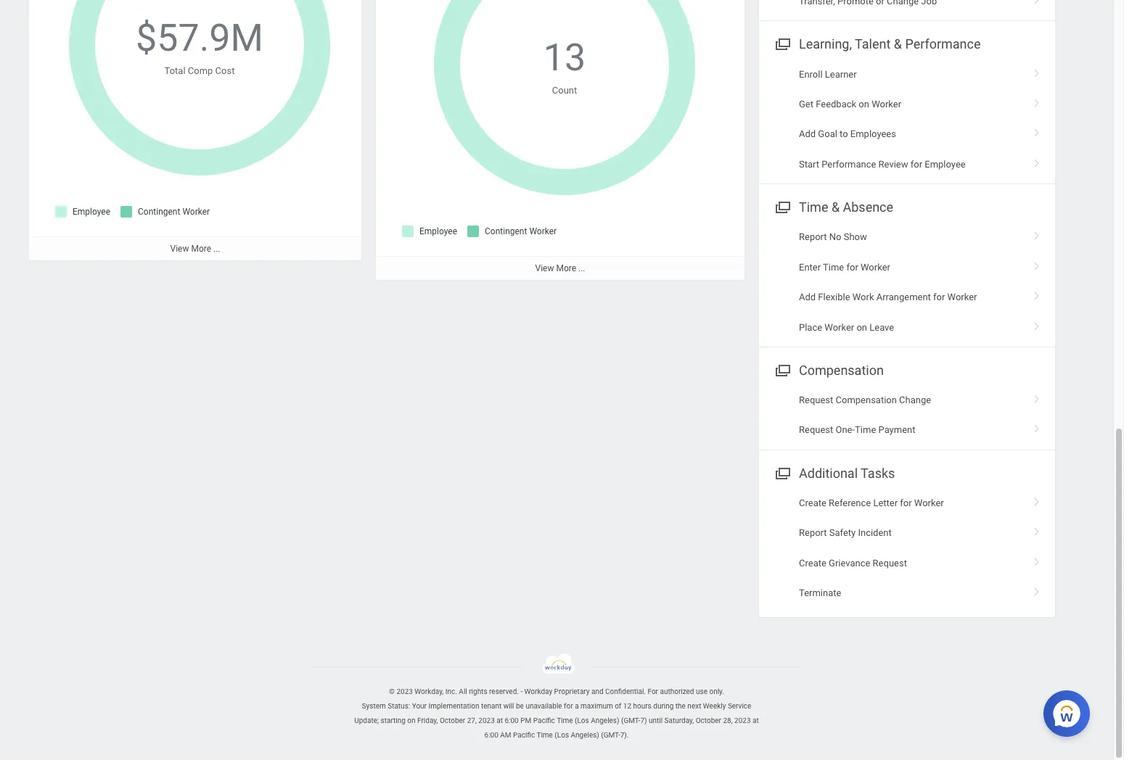 Task type: locate. For each thing, give the bounding box(es) containing it.
terminate
[[799, 588, 841, 599]]

chevron right image inside create reference letter for worker link
[[1028, 493, 1047, 507]]

27,
[[467, 717, 477, 725]]

reference
[[829, 498, 871, 509]]

chevron right image inside get feedback on worker link
[[1028, 94, 1047, 108]]

2023 right 28,
[[735, 717, 751, 725]]

on left friday,
[[407, 717, 416, 725]]

0 vertical spatial create
[[799, 498, 827, 509]]

chevron right image
[[1028, 124, 1047, 138], [1028, 227, 1047, 241], [1028, 420, 1047, 434], [1028, 493, 1047, 507], [1028, 523, 1047, 537], [1028, 553, 1047, 567]]

1 chevron right image from the top
[[1028, 0, 1047, 5]]

1 horizontal spatial at
[[753, 717, 759, 725]]

0 horizontal spatial ...
[[213, 244, 220, 254]]

enter time for worker link
[[759, 252, 1055, 282]]

view more ... link for 13
[[376, 256, 745, 280]]

chevron right image inside request compensation change link
[[1028, 390, 1047, 404]]

2 vertical spatial menu group image
[[772, 463, 792, 483]]

1 vertical spatial menu group image
[[772, 360, 792, 380]]

list containing report no show
[[759, 222, 1055, 343]]

4 chevron right image from the top
[[1028, 493, 1047, 507]]

report
[[799, 232, 827, 243], [799, 528, 827, 539]]

am
[[500, 732, 511, 740]]

(los
[[575, 717, 589, 725], [555, 732, 569, 740]]

(los down unavailable
[[555, 732, 569, 740]]

0 horizontal spatial at
[[497, 717, 503, 725]]

3 chevron right image from the top
[[1028, 420, 1047, 434]]

0 horizontal spatial 2023
[[397, 688, 413, 696]]

1 vertical spatial more
[[556, 264, 576, 274]]

on inside place worker on leave link
[[857, 322, 867, 333]]

0 horizontal spatial 6:00
[[485, 732, 499, 740]]

view inside workforce mix 'element'
[[535, 264, 554, 274]]

time & absence
[[799, 200, 894, 215]]

1 vertical spatial view more ...
[[535, 264, 585, 274]]

1 vertical spatial compensation
[[836, 395, 897, 406]]

tasks
[[861, 466, 895, 481]]

chevron right image inside place worker on leave link
[[1028, 317, 1047, 331]]

add for learning, talent & performance
[[799, 129, 816, 140]]

1 create from the top
[[799, 498, 827, 509]]

footer containing © 2023 workday, inc. all rights reserved. - workday proprietary and confidential. for authorized use only. system status: your implementation tenant will be unavailable for a maximum of 12 hours during the next weekly service update; starting on friday, october 27, 2023 at 6:00 pm pacific time (los angeles) (gmt-7) until saturday, october 28, 2023 at 6:00 am pacific time (los angeles) (gmt-7).
[[0, 654, 1113, 743]]

system
[[362, 703, 386, 711]]

1 vertical spatial 6:00
[[485, 732, 499, 740]]

add left goal on the top of page
[[799, 129, 816, 140]]

view inside workforce cost visibility element
[[170, 244, 189, 254]]

0 vertical spatial on
[[859, 99, 870, 110]]

1 vertical spatial view
[[535, 264, 554, 274]]

view more ... inside workforce mix 'element'
[[535, 264, 585, 274]]

chevron right image for add flexible work arrangement for worker
[[1028, 287, 1047, 301]]

2 vertical spatial request
[[873, 558, 907, 569]]

0 horizontal spatial more
[[191, 244, 211, 254]]

1 horizontal spatial view
[[535, 264, 554, 274]]

letter
[[873, 498, 898, 509]]

worker
[[872, 99, 902, 110], [861, 262, 891, 273], [948, 292, 977, 303], [825, 322, 854, 333], [914, 498, 944, 509]]

add flexible work arrangement for worker link
[[759, 282, 1055, 312]]

workforce mix element
[[376, 0, 745, 280]]

on inside © 2023 workday, inc. all rights reserved. - workday proprietary and confidential. for authorized use only. system status: your implementation tenant will be unavailable for a maximum of 12 hours during the next weekly service update; starting on friday, october 27, 2023 at 6:00 pm pacific time (los angeles) (gmt-7) until saturday, october 28, 2023 at 6:00 am pacific time (los angeles) (gmt-7).
[[407, 717, 416, 725]]

1 vertical spatial request
[[799, 425, 833, 436]]

chevron right image
[[1028, 0, 1047, 5], [1028, 64, 1047, 78], [1028, 94, 1047, 108], [1028, 154, 1047, 168], [1028, 257, 1047, 271], [1028, 287, 1047, 301], [1028, 317, 1047, 331], [1028, 390, 1047, 404], [1028, 583, 1047, 597]]

status:
[[388, 703, 410, 711]]

enroll
[[799, 69, 823, 80]]

& right talent on the top right
[[894, 37, 902, 52]]

count
[[552, 85, 577, 96]]

1 horizontal spatial 2023
[[479, 717, 495, 725]]

compensation up the request compensation change
[[799, 363, 884, 378]]

cost
[[215, 65, 235, 76]]

1 horizontal spatial &
[[894, 37, 902, 52]]

0 vertical spatial compensation
[[799, 363, 884, 378]]

© 2023 workday, inc. all rights reserved. - workday proprietary and confidential. for authorized use only. system status: your implementation tenant will be unavailable for a maximum of 12 hours during the next weekly service update; starting on friday, october 27, 2023 at 6:00 pm pacific time (los angeles) (gmt-7) until saturday, october 28, 2023 at 6:00 am pacific time (los angeles) (gmt-7).
[[354, 688, 759, 740]]

feedback
[[816, 99, 857, 110]]

6 chevron right image from the top
[[1028, 287, 1047, 301]]

1 horizontal spatial 6:00
[[505, 717, 519, 725]]

add left flexible
[[799, 292, 816, 303]]

report for report no show
[[799, 232, 827, 243]]

at right 28,
[[753, 717, 759, 725]]

list for tasks
[[759, 488, 1055, 609]]

4 chevron right image from the top
[[1028, 154, 1047, 168]]

unavailable
[[526, 703, 562, 711]]

workday,
[[415, 688, 444, 696]]

report safety incident
[[799, 528, 892, 539]]

3 list from the top
[[759, 385, 1055, 446]]

saturday,
[[665, 717, 694, 725]]

create inside 'link'
[[799, 558, 827, 569]]

0 horizontal spatial view
[[170, 244, 189, 254]]

at
[[497, 717, 503, 725], [753, 717, 759, 725]]

worker up employees
[[872, 99, 902, 110]]

angeles) down maximum
[[591, 717, 619, 725]]

1 horizontal spatial october
[[696, 717, 721, 725]]

2 report from the top
[[799, 528, 827, 539]]

flexible
[[818, 292, 850, 303]]

... inside workforce cost visibility element
[[213, 244, 220, 254]]

1 vertical spatial (gmt-
[[601, 732, 620, 740]]

0 vertical spatial more
[[191, 244, 211, 254]]

8 chevron right image from the top
[[1028, 390, 1047, 404]]

request inside 'link'
[[873, 558, 907, 569]]

at up am
[[497, 717, 503, 725]]

add
[[799, 129, 816, 140], [799, 292, 816, 303]]

1 chevron right image from the top
[[1028, 124, 1047, 138]]

0 vertical spatial request
[[799, 395, 833, 406]]

create grievance request
[[799, 558, 907, 569]]

13 count
[[544, 36, 586, 96]]

more
[[191, 244, 211, 254], [556, 264, 576, 274]]

list
[[759, 59, 1055, 179], [759, 222, 1055, 343], [759, 385, 1055, 446], [759, 488, 1055, 609]]

pacific down unavailable
[[533, 717, 555, 725]]

request for request compensation change
[[799, 395, 833, 406]]

(gmt- down the of
[[601, 732, 620, 740]]

view more ... link for $57.9m
[[29, 237, 361, 261]]

request left one-
[[799, 425, 833, 436]]

1 horizontal spatial view more ...
[[535, 264, 585, 274]]

2 create from the top
[[799, 558, 827, 569]]

report left no
[[799, 232, 827, 243]]

october
[[440, 717, 465, 725], [696, 717, 721, 725]]

get
[[799, 99, 814, 110]]

... inside workforce mix 'element'
[[578, 264, 585, 274]]

performance
[[905, 37, 981, 52], [822, 159, 876, 170]]

your
[[412, 703, 427, 711]]

7 chevron right image from the top
[[1028, 317, 1047, 331]]

create grievance request link
[[759, 549, 1055, 579]]

for left a
[[564, 703, 573, 711]]

2023 right the ©
[[397, 688, 413, 696]]

(gmt- down 12 on the right
[[621, 717, 640, 725]]

1 report from the top
[[799, 232, 827, 243]]

for
[[911, 159, 923, 170], [847, 262, 859, 273], [933, 292, 945, 303], [900, 498, 912, 509], [564, 703, 573, 711]]

2 october from the left
[[696, 717, 721, 725]]

arrangement
[[877, 292, 931, 303]]

1 horizontal spatial performance
[[905, 37, 981, 52]]

inc.
[[445, 688, 457, 696]]

angeles) down a
[[571, 732, 599, 740]]

13 button
[[544, 33, 588, 83]]

1 horizontal spatial ...
[[578, 264, 585, 274]]

0 vertical spatial report
[[799, 232, 827, 243]]

0 vertical spatial performance
[[905, 37, 981, 52]]

0 vertical spatial angeles)
[[591, 717, 619, 725]]

list containing create reference letter for worker
[[759, 488, 1055, 609]]

more inside workforce cost visibility element
[[191, 244, 211, 254]]

2 chevron right image from the top
[[1028, 64, 1047, 78]]

6 chevron right image from the top
[[1028, 553, 1047, 567]]

more inside workforce mix 'element'
[[556, 264, 576, 274]]

4 list from the top
[[759, 488, 1055, 609]]

2 menu group image from the top
[[772, 360, 792, 380]]

0 horizontal spatial view more ...
[[170, 244, 220, 254]]

will
[[504, 703, 514, 711]]

performance up enroll learner link
[[905, 37, 981, 52]]

1 vertical spatial (los
[[555, 732, 569, 740]]

angeles)
[[591, 717, 619, 725], [571, 732, 599, 740]]

report left safety
[[799, 528, 827, 539]]

on left leave
[[857, 322, 867, 333]]

performance down add goal to employees
[[822, 159, 876, 170]]

report no show
[[799, 232, 867, 243]]

1 horizontal spatial (los
[[575, 717, 589, 725]]

2 add from the top
[[799, 292, 816, 303]]

9 chevron right image from the top
[[1028, 583, 1047, 597]]

enter time for worker
[[799, 262, 891, 273]]

1 add from the top
[[799, 129, 816, 140]]

until
[[649, 717, 663, 725]]

create up terminate
[[799, 558, 827, 569]]

view more ... for 13
[[535, 264, 585, 274]]

chevron right image inside add goal to employees link
[[1028, 124, 1047, 138]]

1 list from the top
[[759, 59, 1055, 179]]

0 horizontal spatial view more ... link
[[29, 237, 361, 261]]

for inside © 2023 workday, inc. all rights reserved. - workday proprietary and confidential. for authorized use only. system status: your implementation tenant will be unavailable for a maximum of 12 hours during the next weekly service update; starting on friday, october 27, 2023 at 6:00 pm pacific time (los angeles) (gmt-7) until saturday, october 28, 2023 at 6:00 am pacific time (los angeles) (gmt-7).
[[564, 703, 573, 711]]

chevron right image inside report no show link
[[1028, 227, 1047, 241]]

0 vertical spatial menu group image
[[772, 34, 792, 53]]

1 vertical spatial add
[[799, 292, 816, 303]]

1 horizontal spatial more
[[556, 264, 576, 274]]

1 vertical spatial on
[[857, 322, 867, 333]]

safety
[[829, 528, 856, 539]]

6:00 left pm
[[505, 717, 519, 725]]

2 vertical spatial on
[[407, 717, 416, 725]]

chevron right image inside create grievance request 'link'
[[1028, 553, 1047, 567]]

for right letter
[[900, 498, 912, 509]]

view more ... inside workforce cost visibility element
[[170, 244, 220, 254]]

menu group image
[[772, 34, 792, 53], [772, 360, 792, 380], [772, 463, 792, 483]]

0 horizontal spatial october
[[440, 717, 465, 725]]

create
[[799, 498, 827, 509], [799, 558, 827, 569]]

october down weekly
[[696, 717, 721, 725]]

list for talent
[[759, 59, 1055, 179]]

chevron right image inside start performance review for employee link
[[1028, 154, 1047, 168]]

1 horizontal spatial view more ... link
[[376, 256, 745, 280]]

request down the incident
[[873, 558, 907, 569]]

0 vertical spatial ...
[[213, 244, 220, 254]]

0 vertical spatial add
[[799, 129, 816, 140]]

report safety incident link
[[759, 519, 1055, 549]]

0 vertical spatial view
[[170, 244, 189, 254]]

update;
[[354, 717, 379, 725]]

1 vertical spatial &
[[832, 200, 840, 215]]

pacific down pm
[[513, 732, 535, 740]]

chevron right image inside terminate link
[[1028, 583, 1047, 597]]

chevron right image for add goal to employees
[[1028, 124, 1047, 138]]

chevron right image inside enroll learner link
[[1028, 64, 1047, 78]]

list for &
[[759, 222, 1055, 343]]

request
[[799, 395, 833, 406], [799, 425, 833, 436], [873, 558, 907, 569]]

view for 13
[[535, 264, 554, 274]]

2023
[[397, 688, 413, 696], [479, 717, 495, 725], [735, 717, 751, 725]]

6:00 left am
[[485, 732, 499, 740]]

request up request one-time payment in the bottom of the page
[[799, 395, 833, 406]]

3 menu group image from the top
[[772, 463, 792, 483]]

2 chevron right image from the top
[[1028, 227, 1047, 241]]

1 vertical spatial performance
[[822, 159, 876, 170]]

create down additional
[[799, 498, 827, 509]]

on right feedback at right
[[859, 99, 870, 110]]

footer
[[0, 654, 1113, 743]]

pacific
[[533, 717, 555, 725], [513, 732, 535, 740]]

$57.9m button
[[136, 13, 266, 64]]

5 chevron right image from the top
[[1028, 523, 1047, 537]]

2 horizontal spatial 2023
[[735, 717, 751, 725]]

chevron right image for request compensation change
[[1028, 390, 1047, 404]]

chevron right image inside "enter time for worker" link
[[1028, 257, 1047, 271]]

employee
[[925, 159, 966, 170]]

chevron right image inside add flexible work arrangement for worker link
[[1028, 287, 1047, 301]]

chevron right image for enroll learner
[[1028, 64, 1047, 78]]

1 vertical spatial ...
[[578, 264, 585, 274]]

0 horizontal spatial (gmt-
[[601, 732, 620, 740]]

0 vertical spatial view more ...
[[170, 244, 220, 254]]

chevron right image inside request one-time payment link
[[1028, 420, 1047, 434]]

2 list from the top
[[759, 222, 1055, 343]]

1 menu group image from the top
[[772, 34, 792, 53]]

report no show link
[[759, 222, 1055, 252]]

0 vertical spatial (gmt-
[[621, 717, 640, 725]]

chevron right image inside the report safety incident link
[[1028, 523, 1047, 537]]

of
[[615, 703, 622, 711]]

5 chevron right image from the top
[[1028, 257, 1047, 271]]

2023 right 27,
[[479, 717, 495, 725]]

13
[[544, 36, 586, 80]]

(los down a
[[575, 717, 589, 725]]

worker up work
[[861, 262, 891, 273]]

authorized
[[660, 688, 694, 696]]

additional tasks
[[799, 466, 895, 481]]

chevron right image for start performance review for employee
[[1028, 154, 1047, 168]]

for right arrangement
[[933, 292, 945, 303]]

place worker on leave
[[799, 322, 894, 333]]

starting
[[381, 717, 406, 725]]

& up no
[[832, 200, 840, 215]]

add goal to employees link
[[759, 119, 1055, 149]]

on inside get feedback on worker link
[[859, 99, 870, 110]]

1 vertical spatial create
[[799, 558, 827, 569]]

october down implementation
[[440, 717, 465, 725]]

create reference letter for worker
[[799, 498, 944, 509]]

(gmt-
[[621, 717, 640, 725], [601, 732, 620, 740]]

compensation up request one-time payment in the bottom of the page
[[836, 395, 897, 406]]

0 horizontal spatial performance
[[822, 159, 876, 170]]

0 horizontal spatial (los
[[555, 732, 569, 740]]

1 vertical spatial report
[[799, 528, 827, 539]]

on for worker
[[857, 322, 867, 333]]

3 chevron right image from the top
[[1028, 94, 1047, 108]]

list containing enroll learner
[[759, 59, 1055, 179]]



Task type: vqa. For each thing, say whether or not it's contained in the screenshot.


Task type: describe. For each thing, give the bounding box(es) containing it.
reserved.
[[489, 688, 519, 696]]

incident
[[858, 528, 892, 539]]

worker right arrangement
[[948, 292, 977, 303]]

1 horizontal spatial (gmt-
[[621, 717, 640, 725]]

get feedback on worker link
[[759, 89, 1055, 119]]

add flexible work arrangement for worker
[[799, 292, 977, 303]]

during
[[653, 703, 674, 711]]

place
[[799, 322, 822, 333]]

view more ... for $57.9m
[[170, 244, 220, 254]]

worker up the report safety incident link
[[914, 498, 944, 509]]

confidential.
[[605, 688, 646, 696]]

payment
[[879, 425, 916, 436]]

and
[[592, 688, 604, 696]]

1 october from the left
[[440, 717, 465, 725]]

1 at from the left
[[497, 717, 503, 725]]

proprietary
[[554, 688, 590, 696]]

chevron right image for enter time for worker
[[1028, 257, 1047, 271]]

more for 13
[[556, 264, 576, 274]]

2 at from the left
[[753, 717, 759, 725]]

use
[[696, 688, 708, 696]]

7)
[[640, 717, 647, 725]]

total
[[164, 65, 186, 76]]

more for $57.9m
[[191, 244, 211, 254]]

get feedback on worker
[[799, 99, 902, 110]]

create for create grievance request
[[799, 558, 827, 569]]

chevron right image for get feedback on worker
[[1028, 94, 1047, 108]]

menu group image for additional tasks
[[772, 463, 792, 483]]

chevron right image for create reference letter for worker
[[1028, 493, 1047, 507]]

leave
[[870, 322, 894, 333]]

maximum
[[581, 703, 613, 711]]

for right "review"
[[911, 159, 923, 170]]

learner
[[825, 69, 857, 80]]

worker right place
[[825, 322, 854, 333]]

0 vertical spatial 6:00
[[505, 717, 519, 725]]

one-
[[836, 425, 855, 436]]

to
[[840, 129, 848, 140]]

chevron right image for place worker on leave
[[1028, 317, 1047, 331]]

chevron right image for create grievance request
[[1028, 553, 1047, 567]]

create for create reference letter for worker
[[799, 498, 827, 509]]

enter
[[799, 262, 821, 273]]

review
[[879, 159, 908, 170]]

only.
[[709, 688, 724, 696]]

grievance
[[829, 558, 871, 569]]

chevron right image for report safety incident
[[1028, 523, 1047, 537]]

0 vertical spatial &
[[894, 37, 902, 52]]

place worker on leave link
[[759, 312, 1055, 343]]

start performance review for employee
[[799, 159, 966, 170]]

add for time & absence
[[799, 292, 816, 303]]

list containing request compensation change
[[759, 385, 1055, 446]]

0 horizontal spatial &
[[832, 200, 840, 215]]

1 vertical spatial pacific
[[513, 732, 535, 740]]

learning, talent & performance
[[799, 37, 981, 52]]

learning,
[[799, 37, 852, 52]]

28,
[[723, 717, 733, 725]]

report for report safety incident
[[799, 528, 827, 539]]

enroll learner
[[799, 69, 857, 80]]

start
[[799, 159, 819, 170]]

no
[[829, 232, 842, 243]]

7).
[[620, 732, 629, 740]]

talent
[[855, 37, 891, 52]]

add goal to employees
[[799, 129, 896, 140]]

workday
[[524, 688, 552, 696]]

$57.9m total comp cost
[[136, 16, 263, 76]]

be
[[516, 703, 524, 711]]

hours
[[633, 703, 652, 711]]

view for $57.9m
[[170, 244, 189, 254]]

request one-time payment
[[799, 425, 916, 436]]

start performance review for employee link
[[759, 149, 1055, 179]]

menu group image for compensation
[[772, 360, 792, 380]]

request for request one-time payment
[[799, 425, 833, 436]]

chevron right image for report no show
[[1028, 227, 1047, 241]]

0 vertical spatial pacific
[[533, 717, 555, 725]]

comp
[[188, 65, 213, 76]]

chevron right image for terminate
[[1028, 583, 1047, 597]]

0 vertical spatial (los
[[575, 717, 589, 725]]

tenant
[[481, 703, 502, 711]]

... for $57.9m
[[213, 244, 220, 254]]

employees
[[851, 129, 896, 140]]

-
[[521, 688, 523, 696]]

... for 13
[[578, 264, 585, 274]]

workforce cost visibility element
[[29, 0, 361, 261]]

request compensation change
[[799, 395, 931, 406]]

the
[[676, 703, 686, 711]]

create reference letter for worker link
[[759, 488, 1055, 519]]

©
[[389, 688, 395, 696]]

on for feedback
[[859, 99, 870, 110]]

1 vertical spatial angeles)
[[571, 732, 599, 740]]

enroll learner link
[[759, 59, 1055, 89]]

for
[[648, 688, 658, 696]]

next
[[688, 703, 701, 711]]

goal
[[818, 129, 838, 140]]

menu group image
[[772, 197, 792, 216]]

a
[[575, 703, 579, 711]]

friday,
[[417, 717, 438, 725]]

for down show at right top
[[847, 262, 859, 273]]

terminate link
[[759, 579, 1055, 609]]

chevron right image for request one-time payment
[[1028, 420, 1047, 434]]

request one-time payment link
[[759, 415, 1055, 446]]

request compensation change link
[[759, 385, 1055, 415]]

show
[[844, 232, 867, 243]]

all
[[459, 688, 467, 696]]

12
[[623, 703, 631, 711]]

rights
[[469, 688, 487, 696]]

absence
[[843, 200, 894, 215]]

pm
[[521, 717, 531, 725]]

$57.9m
[[136, 16, 263, 60]]

weekly
[[703, 703, 726, 711]]

change
[[899, 395, 931, 406]]

menu group image for learning, talent & performance
[[772, 34, 792, 53]]



